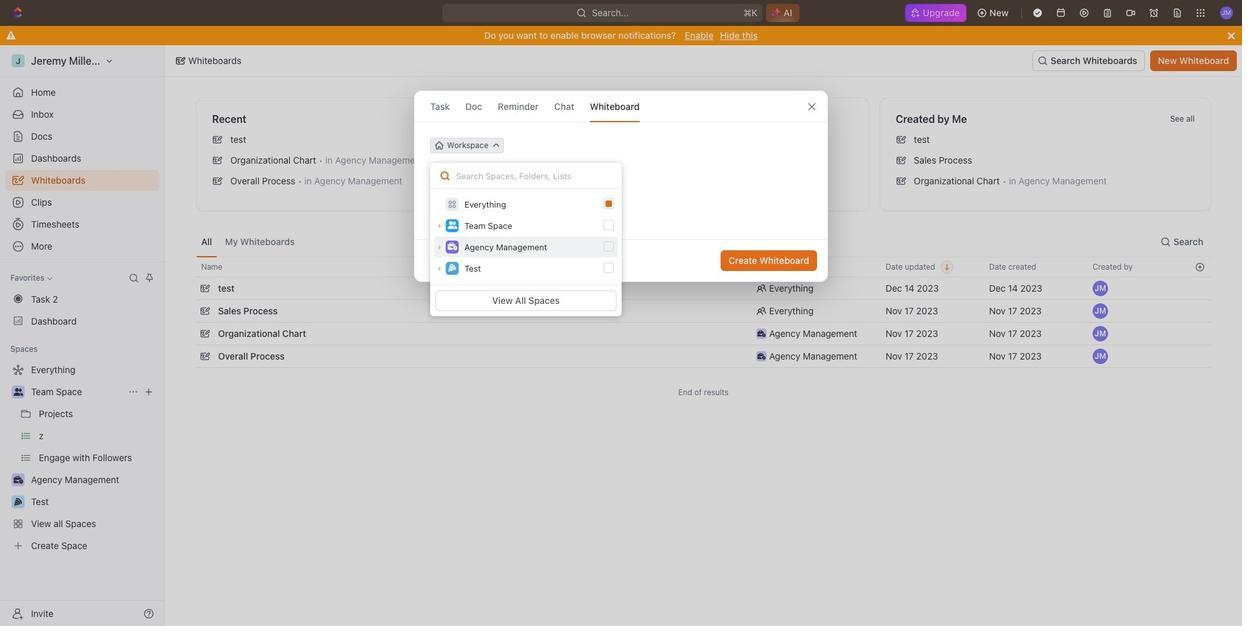 Task type: locate. For each thing, give the bounding box(es) containing it.
business time image for first row from the bottom's jeremy miller, , element
[[758, 353, 766, 360]]

1 vertical spatial cell
[[1189, 300, 1212, 322]]

5 row from the top
[[196, 344, 1212, 370]]

tab list
[[196, 227, 300, 257]]

jeremy miller, , element for 2nd row from the bottom of the page
[[1093, 326, 1109, 342]]

table
[[196, 257, 1212, 370]]

cell for 3rd row from the top of the page
[[1189, 300, 1212, 322]]

1 cell from the top
[[1189, 278, 1212, 300]]

0 vertical spatial business time image
[[758, 331, 766, 337]]

1 business time image from the top
[[758, 331, 766, 337]]

2 jeremy miller, , element from the top
[[1093, 304, 1109, 319]]

cell
[[1189, 278, 1212, 300], [1189, 300, 1212, 322], [1189, 323, 1212, 345]]

dialog
[[414, 91, 829, 282]]

user group image
[[13, 388, 23, 396]]

2 vertical spatial cell
[[1189, 323, 1212, 345]]

1 jeremy miller, , element from the top
[[1093, 281, 1109, 296]]

2 cell from the top
[[1189, 300, 1212, 322]]

business time image
[[758, 331, 766, 337], [758, 353, 766, 360]]

4 jeremy miller, , element from the top
[[1093, 349, 1109, 364]]

4 row from the top
[[196, 321, 1212, 347]]

3 jeremy miller, , element from the top
[[1093, 326, 1109, 342]]

1 vertical spatial business time image
[[758, 353, 766, 360]]

pizza slice image
[[449, 264, 456, 272]]

jeremy miller, , element for first row from the bottom
[[1093, 349, 1109, 364]]

3 cell from the top
[[1189, 323, 1212, 345]]

0 vertical spatial cell
[[1189, 278, 1212, 300]]

cell for 2nd row from the bottom of the page
[[1189, 323, 1212, 345]]

2 business time image from the top
[[758, 353, 766, 360]]

row
[[196, 257, 1212, 278], [196, 276, 1212, 302], [196, 298, 1212, 324], [196, 321, 1212, 347], [196, 344, 1212, 370]]

jeremy miller, , element
[[1093, 281, 1109, 296], [1093, 304, 1109, 319], [1093, 326, 1109, 342], [1093, 349, 1109, 364]]



Task type: vqa. For each thing, say whether or not it's contained in the screenshot.
column header
no



Task type: describe. For each thing, give the bounding box(es) containing it.
2 row from the top
[[196, 276, 1212, 302]]

cell for 4th row from the bottom
[[1189, 278, 1212, 300]]

3 row from the top
[[196, 298, 1212, 324]]

jeremy miller, , element for 4th row from the bottom
[[1093, 281, 1109, 296]]

Search Spaces, Folders, Lists text field
[[430, 163, 622, 189]]

sidebar navigation
[[0, 45, 165, 627]]

business time image for jeremy miller, , element associated with 2nd row from the bottom of the page
[[758, 331, 766, 337]]

business time image
[[448, 243, 457, 251]]

jeremy miller, , element for 3rd row from the top of the page
[[1093, 304, 1109, 319]]

user group image
[[448, 222, 457, 229]]

1 row from the top
[[196, 257, 1212, 278]]

Name this Whiteboard... field
[[415, 164, 828, 179]]



